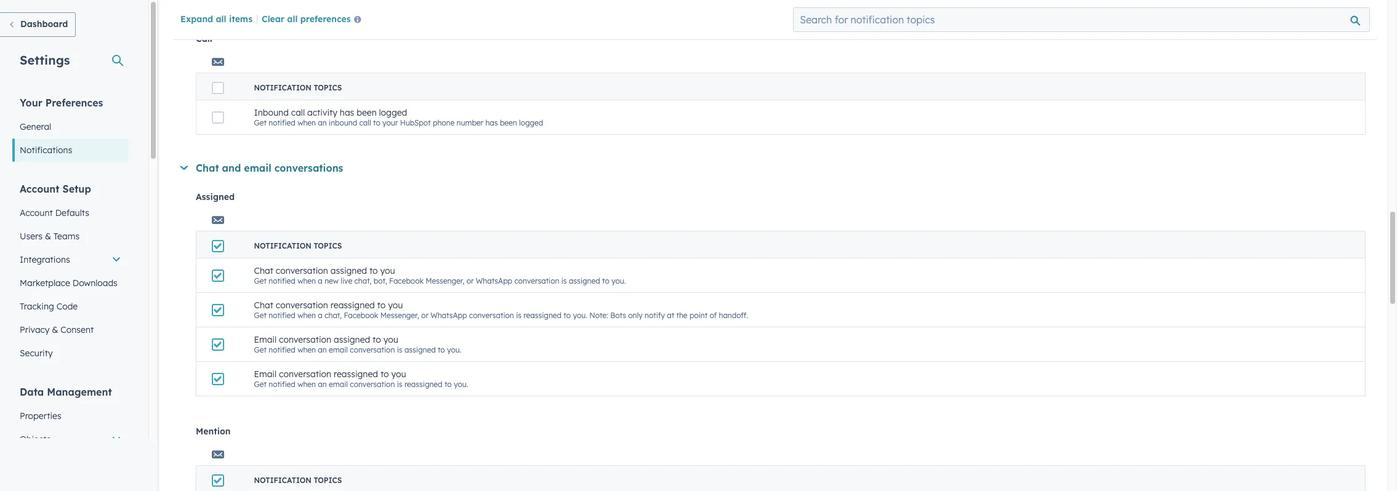 Task type: locate. For each thing, give the bounding box(es) containing it.
0 horizontal spatial has
[[340, 107, 354, 118]]

notified inside the chat conversation reassigned to you get notified when a chat, facebook messenger, or whatsapp conversation is reassigned to you. note: bots only notify at the point of handoff.
[[269, 311, 296, 320]]

note:
[[590, 311, 609, 320]]

a up the email conversation assigned to you get notified when an email conversation is assigned to you.
[[318, 311, 323, 320]]

1 notification from the top
[[254, 83, 312, 92]]

1 vertical spatial whatsapp
[[431, 311, 467, 320]]

5 get from the top
[[254, 380, 267, 389]]

whatsapp down chat conversation assigned to you get notified when a new live chat, bot, facebook messenger, or whatsapp conversation is assigned to you.
[[431, 311, 467, 320]]

account for account setup
[[20, 183, 60, 195]]

messenger,
[[426, 277, 465, 286], [381, 311, 419, 320]]

2 all from the left
[[287, 14, 298, 25]]

2 vertical spatial notification topics
[[254, 476, 342, 485]]

1 vertical spatial or
[[421, 311, 429, 320]]

when for email conversation reassigned to you
[[298, 380, 316, 389]]

0 vertical spatial facebook
[[389, 277, 424, 286]]

0 vertical spatial notification topics
[[254, 83, 342, 92]]

whatsapp inside chat conversation assigned to you get notified when a new live chat, bot, facebook messenger, or whatsapp conversation is assigned to you.
[[476, 277, 513, 286]]

you inside the chat conversation reassigned to you get notified when a chat, facebook messenger, or whatsapp conversation is reassigned to you. note: bots only notify at the point of handoff.
[[388, 300, 403, 311]]

defaults
[[55, 208, 89, 219]]

been
[[357, 107, 377, 118], [500, 118, 517, 128]]

users
[[20, 231, 42, 242]]

get inside the email conversation assigned to you get notified when an email conversation is assigned to you.
[[254, 346, 267, 355]]

an inside the email conversation assigned to you get notified when an email conversation is assigned to you.
[[318, 346, 327, 355]]

assigned
[[331, 266, 367, 277], [569, 277, 600, 286], [334, 335, 370, 346], [405, 346, 436, 355]]

1 a from the top
[[318, 277, 323, 286]]

2 notified from the top
[[269, 277, 296, 286]]

when inside the email conversation assigned to you get notified when an email conversation is assigned to you.
[[298, 346, 316, 355]]

call right inbound
[[359, 118, 371, 128]]

get for email conversation assigned to you
[[254, 346, 267, 355]]

hubspot
[[400, 118, 431, 128]]

whatsapp up the chat conversation reassigned to you get notified when a chat, facebook messenger, or whatsapp conversation is reassigned to you. note: bots only notify at the point of handoff.
[[476, 277, 513, 286]]

email inside the email conversation assigned to you get notified when an email conversation is assigned to you.
[[329, 346, 348, 355]]

dashboard link
[[0, 12, 76, 37]]

chat,
[[355, 277, 372, 286], [325, 311, 342, 320]]

facebook right bot,
[[389, 277, 424, 286]]

all right the clear
[[287, 14, 298, 25]]

reassigned
[[331, 300, 375, 311], [524, 311, 562, 320], [334, 369, 378, 380], [405, 380, 443, 389]]

chat for chat and email conversations
[[196, 162, 219, 174]]

& right users
[[45, 231, 51, 242]]

an up the email conversation reassigned to you get notified when an email conversation is reassigned to you.
[[318, 346, 327, 355]]

notification topics for assigned
[[254, 242, 342, 251]]

or up the chat conversation reassigned to you get notified when a chat, facebook messenger, or whatsapp conversation is reassigned to you. note: bots only notify at the point of handoff.
[[467, 277, 474, 286]]

1 vertical spatial chat
[[254, 266, 273, 277]]

1 vertical spatial facebook
[[344, 311, 378, 320]]

1 horizontal spatial messenger,
[[426, 277, 465, 286]]

facebook inside chat conversation assigned to you get notified when a new live chat, bot, facebook messenger, or whatsapp conversation is assigned to you.
[[389, 277, 424, 286]]

2 vertical spatial email
[[329, 380, 348, 389]]

logged right inbound
[[379, 107, 407, 118]]

4 notified from the top
[[269, 346, 296, 355]]

1 vertical spatial chat,
[[325, 311, 342, 320]]

1 horizontal spatial chat,
[[355, 277, 372, 286]]

email
[[244, 162, 272, 174], [329, 346, 348, 355], [329, 380, 348, 389]]

& right privacy
[[52, 325, 58, 336]]

chat, right live
[[355, 277, 372, 286]]

privacy & consent
[[20, 325, 94, 336]]

users & teams link
[[12, 225, 129, 248]]

a
[[318, 277, 323, 286], [318, 311, 323, 320]]

settings
[[20, 52, 70, 68]]

0 vertical spatial a
[[318, 277, 323, 286]]

you for email conversation reassigned to you
[[391, 369, 406, 380]]

account up users
[[20, 208, 53, 219]]

0 vertical spatial messenger,
[[426, 277, 465, 286]]

caret image
[[180, 166, 188, 170]]

facebook
[[389, 277, 424, 286], [344, 311, 378, 320]]

1 account from the top
[[20, 183, 60, 195]]

1 vertical spatial notification
[[254, 242, 312, 251]]

you inside the email conversation assigned to you get notified when an email conversation is assigned to you.
[[384, 335, 399, 346]]

all for expand
[[216, 14, 226, 25]]

notification topics
[[254, 83, 342, 92], [254, 242, 342, 251], [254, 476, 342, 485]]

the
[[677, 311, 688, 320]]

is
[[562, 277, 567, 286], [516, 311, 522, 320], [397, 346, 403, 355], [397, 380, 403, 389]]

1 vertical spatial &
[[52, 325, 58, 336]]

1 vertical spatial email
[[254, 369, 277, 380]]

1 vertical spatial messenger,
[[381, 311, 419, 320]]

1 an from the top
[[318, 118, 327, 128]]

2 when from the top
[[298, 277, 316, 286]]

whatsapp inside the chat conversation reassigned to you get notified when a chat, facebook messenger, or whatsapp conversation is reassigned to you. note: bots only notify at the point of handoff.
[[431, 311, 467, 320]]

security link
[[12, 342, 129, 365]]

account setup element
[[12, 182, 129, 365]]

notified
[[269, 118, 296, 128], [269, 277, 296, 286], [269, 311, 296, 320], [269, 346, 296, 355], [269, 380, 296, 389]]

0 vertical spatial chat
[[196, 162, 219, 174]]

2 vertical spatial chat
[[254, 300, 273, 311]]

when inside chat conversation assigned to you get notified when a new live chat, bot, facebook messenger, or whatsapp conversation is assigned to you.
[[298, 277, 316, 286]]

messenger, inside the chat conversation reassigned to you get notified when a chat, facebook messenger, or whatsapp conversation is reassigned to you. note: bots only notify at the point of handoff.
[[381, 311, 419, 320]]

1 vertical spatial topics
[[314, 242, 342, 251]]

account defaults
[[20, 208, 89, 219]]

a inside the chat conversation reassigned to you get notified when a chat, facebook messenger, or whatsapp conversation is reassigned to you. note: bots only notify at the point of handoff.
[[318, 311, 323, 320]]

an left inbound
[[318, 118, 327, 128]]

2 vertical spatial topics
[[314, 476, 342, 485]]

5 notified from the top
[[269, 380, 296, 389]]

or inside chat conversation assigned to you get notified when a new live chat, bot, facebook messenger, or whatsapp conversation is assigned to you.
[[467, 277, 474, 286]]

0 horizontal spatial or
[[421, 311, 429, 320]]

to
[[373, 118, 381, 128], [370, 266, 378, 277], [603, 277, 610, 286], [377, 300, 386, 311], [564, 311, 571, 320], [373, 335, 381, 346], [438, 346, 445, 355], [381, 369, 389, 380], [445, 380, 452, 389]]

been left your
[[357, 107, 377, 118]]

get inside chat conversation assigned to you get notified when a new live chat, bot, facebook messenger, or whatsapp conversation is assigned to you.
[[254, 277, 267, 286]]

chat inside the chat conversation reassigned to you get notified when a chat, facebook messenger, or whatsapp conversation is reassigned to you. note: bots only notify at the point of handoff.
[[254, 300, 273, 311]]

chat and email conversations
[[196, 162, 343, 174]]

is inside chat conversation assigned to you get notified when a new live chat, bot, facebook messenger, or whatsapp conversation is assigned to you.
[[562, 277, 567, 286]]

2 get from the top
[[254, 277, 267, 286]]

email inside the email conversation reassigned to you get notified when an email conversation is reassigned to you.
[[254, 369, 277, 380]]

you for chat conversation reassigned to you
[[388, 300, 403, 311]]

1 horizontal spatial or
[[467, 277, 474, 286]]

chat
[[196, 162, 219, 174], [254, 266, 273, 277], [254, 300, 273, 311]]

0 vertical spatial chat,
[[355, 277, 372, 286]]

you inside the email conversation reassigned to you get notified when an email conversation is reassigned to you.
[[391, 369, 406, 380]]

email inside the email conversation reassigned to you get notified when an email conversation is reassigned to you.
[[329, 380, 348, 389]]

2 account from the top
[[20, 208, 53, 219]]

chat inside chat conversation assigned to you get notified when a new live chat, bot, facebook messenger, or whatsapp conversation is assigned to you.
[[254, 266, 273, 277]]

marketplace downloads
[[20, 278, 118, 289]]

when inside the email conversation reassigned to you get notified when an email conversation is reassigned to you.
[[298, 380, 316, 389]]

notified for chat conversation reassigned to you
[[269, 311, 296, 320]]

4 get from the top
[[254, 346, 267, 355]]

a inside chat conversation assigned to you get notified when a new live chat, bot, facebook messenger, or whatsapp conversation is assigned to you.
[[318, 277, 323, 286]]

you right live
[[380, 266, 395, 277]]

&
[[45, 231, 51, 242], [52, 325, 58, 336]]

0 horizontal spatial facebook
[[344, 311, 378, 320]]

1 vertical spatial email
[[329, 346, 348, 355]]

2 topics from the top
[[314, 242, 342, 251]]

3 an from the top
[[318, 380, 327, 389]]

2 vertical spatial notification
[[254, 476, 312, 485]]

is inside the email conversation assigned to you get notified when an email conversation is assigned to you.
[[397, 346, 403, 355]]

0 vertical spatial email
[[244, 162, 272, 174]]

chat, inside the chat conversation reassigned to you get notified when a chat, facebook messenger, or whatsapp conversation is reassigned to you. note: bots only notify at the point of handoff.
[[325, 311, 342, 320]]

2 an from the top
[[318, 346, 327, 355]]

an inside the email conversation reassigned to you get notified when an email conversation is reassigned to you.
[[318, 380, 327, 389]]

objects
[[20, 434, 51, 445]]

0 horizontal spatial all
[[216, 14, 226, 25]]

you up the email conversation reassigned to you get notified when an email conversation is reassigned to you.
[[384, 335, 399, 346]]

notified inside chat conversation assigned to you get notified when a new live chat, bot, facebook messenger, or whatsapp conversation is assigned to you.
[[269, 277, 296, 286]]

has right the number
[[486, 118, 498, 128]]

1 notification topics from the top
[[254, 83, 342, 92]]

notified inside the email conversation reassigned to you get notified when an email conversation is reassigned to you.
[[269, 380, 296, 389]]

2 notification topics from the top
[[254, 242, 342, 251]]

all left items
[[216, 14, 226, 25]]

number
[[457, 118, 484, 128]]

0 horizontal spatial chat,
[[325, 311, 342, 320]]

notified for chat conversation assigned to you
[[269, 277, 296, 286]]

1 vertical spatial a
[[318, 311, 323, 320]]

been right the number
[[500, 118, 517, 128]]

is inside the email conversation reassigned to you get notified when an email conversation is reassigned to you.
[[397, 380, 403, 389]]

you down chat conversation assigned to you get notified when a new live chat, bot, facebook messenger, or whatsapp conversation is assigned to you.
[[388, 300, 403, 311]]

you.
[[612, 277, 626, 286], [573, 311, 588, 320], [447, 346, 462, 355], [454, 380, 468, 389]]

is inside the chat conversation reassigned to you get notified when a chat, facebook messenger, or whatsapp conversation is reassigned to you. note: bots only notify at the point of handoff.
[[516, 311, 522, 320]]

account
[[20, 183, 60, 195], [20, 208, 53, 219]]

1 vertical spatial account
[[20, 208, 53, 219]]

2 a from the top
[[318, 311, 323, 320]]

expand
[[181, 14, 213, 25]]

0 vertical spatial &
[[45, 231, 51, 242]]

1 horizontal spatial logged
[[519, 118, 544, 128]]

1 get from the top
[[254, 118, 267, 128]]

get
[[254, 118, 267, 128], [254, 277, 267, 286], [254, 311, 267, 320], [254, 346, 267, 355], [254, 380, 267, 389]]

only
[[629, 311, 643, 320]]

0 vertical spatial whatsapp
[[476, 277, 513, 286]]

get inside the email conversation reassigned to you get notified when an email conversation is reassigned to you.
[[254, 380, 267, 389]]

get inside the chat conversation reassigned to you get notified when a chat, facebook messenger, or whatsapp conversation is reassigned to you. note: bots only notify at the point of handoff.
[[254, 311, 267, 320]]

notifications
[[20, 145, 72, 156]]

topics for call
[[314, 83, 342, 92]]

chat, down new
[[325, 311, 342, 320]]

1 horizontal spatial facebook
[[389, 277, 424, 286]]

2 email from the top
[[254, 369, 277, 380]]

0 vertical spatial notification
[[254, 83, 312, 92]]

chat for chat conversation assigned to you get notified when a new live chat, bot, facebook messenger, or whatsapp conversation is assigned to you.
[[254, 266, 273, 277]]

3 when from the top
[[298, 311, 316, 320]]

logged right the number
[[519, 118, 544, 128]]

integrations button
[[12, 248, 129, 272]]

an for assigned
[[318, 346, 327, 355]]

email for email conversation reassigned to you
[[254, 369, 277, 380]]

1 topics from the top
[[314, 83, 342, 92]]

email
[[254, 335, 277, 346], [254, 369, 277, 380]]

0 horizontal spatial &
[[45, 231, 51, 242]]

account defaults link
[[12, 201, 129, 225]]

0 vertical spatial email
[[254, 335, 277, 346]]

users & teams
[[20, 231, 80, 242]]

notification
[[254, 83, 312, 92], [254, 242, 312, 251], [254, 476, 312, 485]]

facebook up the email conversation assigned to you get notified when an email conversation is assigned to you.
[[344, 311, 378, 320]]

has right activity
[[340, 107, 354, 118]]

bot,
[[374, 277, 387, 286]]

notified inside the email conversation assigned to you get notified when an email conversation is assigned to you.
[[269, 346, 296, 355]]

when
[[298, 118, 316, 128], [298, 277, 316, 286], [298, 311, 316, 320], [298, 346, 316, 355], [298, 380, 316, 389]]

or down chat conversation assigned to you get notified when a new live chat, bot, facebook messenger, or whatsapp conversation is assigned to you.
[[421, 311, 429, 320]]

email inside the email conversation assigned to you get notified when an email conversation is assigned to you.
[[254, 335, 277, 346]]

an down the email conversation assigned to you get notified when an email conversation is assigned to you.
[[318, 380, 327, 389]]

all inside button
[[287, 14, 298, 25]]

4 when from the top
[[298, 346, 316, 355]]

0 horizontal spatial whatsapp
[[431, 311, 467, 320]]

your preferences
[[20, 97, 103, 109]]

1 horizontal spatial &
[[52, 325, 58, 336]]

and
[[222, 162, 241, 174]]

general
[[20, 121, 51, 132]]

1 vertical spatial notification topics
[[254, 242, 342, 251]]

1 when from the top
[[298, 118, 316, 128]]

0 vertical spatial or
[[467, 277, 474, 286]]

a left new
[[318, 277, 323, 286]]

account up account defaults in the left top of the page
[[20, 183, 60, 195]]

phone
[[433, 118, 455, 128]]

has
[[340, 107, 354, 118], [486, 118, 498, 128]]

5 when from the top
[[298, 380, 316, 389]]

you down the email conversation assigned to you get notified when an email conversation is assigned to you.
[[391, 369, 406, 380]]

or
[[467, 277, 474, 286], [421, 311, 429, 320]]

you inside chat conversation assigned to you get notified when a new live chat, bot, facebook messenger, or whatsapp conversation is assigned to you.
[[380, 266, 395, 277]]

2 vertical spatial an
[[318, 380, 327, 389]]

whatsapp
[[476, 277, 513, 286], [431, 311, 467, 320]]

new
[[325, 277, 339, 286]]

chat for chat conversation reassigned to you get notified when a chat, facebook messenger, or whatsapp conversation is reassigned to you. note: bots only notify at the point of handoff.
[[254, 300, 273, 311]]

email down the email conversation assigned to you get notified when an email conversation is assigned to you.
[[329, 380, 348, 389]]

0 vertical spatial topics
[[314, 83, 342, 92]]

1 horizontal spatial all
[[287, 14, 298, 25]]

logged
[[379, 107, 407, 118], [519, 118, 544, 128]]

0 vertical spatial account
[[20, 183, 60, 195]]

1 notified from the top
[[269, 118, 296, 128]]

0 vertical spatial an
[[318, 118, 327, 128]]

1 email from the top
[[254, 335, 277, 346]]

0 horizontal spatial messenger,
[[381, 311, 419, 320]]

1 horizontal spatial whatsapp
[[476, 277, 513, 286]]

a for reassigned
[[318, 311, 323, 320]]

email right and
[[244, 162, 272, 174]]

conversation
[[276, 266, 328, 277], [515, 277, 560, 286], [276, 300, 328, 311], [469, 311, 514, 320], [279, 335, 332, 346], [350, 346, 395, 355], [279, 369, 332, 380], [350, 380, 395, 389]]

1 all from the left
[[216, 14, 226, 25]]

2 notification from the top
[[254, 242, 312, 251]]

call left activity
[[291, 107, 305, 118]]

3 get from the top
[[254, 311, 267, 320]]

account inside account defaults link
[[20, 208, 53, 219]]

when inside the chat conversation reassigned to you get notified when a chat, facebook messenger, or whatsapp conversation is reassigned to you. note: bots only notify at the point of handoff.
[[298, 311, 316, 320]]

email up the email conversation reassigned to you get notified when an email conversation is reassigned to you.
[[329, 346, 348, 355]]

call
[[291, 107, 305, 118], [359, 118, 371, 128]]

3 notified from the top
[[269, 311, 296, 320]]

notification for assigned
[[254, 242, 312, 251]]

all
[[216, 14, 226, 25], [287, 14, 298, 25]]

email for email conversation reassigned to you
[[329, 380, 348, 389]]

topics
[[314, 83, 342, 92], [314, 242, 342, 251], [314, 476, 342, 485]]

notification topics for call
[[254, 83, 342, 92]]

0 horizontal spatial call
[[291, 107, 305, 118]]

1 vertical spatial an
[[318, 346, 327, 355]]

you. inside the chat conversation reassigned to you get notified when a chat, facebook messenger, or whatsapp conversation is reassigned to you. note: bots only notify at the point of handoff.
[[573, 311, 588, 320]]



Task type: describe. For each thing, give the bounding box(es) containing it.
data management
[[20, 386, 112, 399]]

notifications link
[[12, 139, 129, 162]]

preferences
[[300, 14, 351, 25]]

3 notification topics from the top
[[254, 476, 342, 485]]

items
[[229, 14, 253, 25]]

topics for assigned
[[314, 242, 342, 251]]

setup
[[63, 183, 91, 195]]

notified inside inbound call activity has been logged get notified when an inbound call to your hubspot phone number has been logged
[[269, 118, 296, 128]]

marketplace
[[20, 278, 70, 289]]

properties link
[[12, 405, 129, 428]]

notified for email conversation assigned to you
[[269, 346, 296, 355]]

when for chat conversation assigned to you
[[298, 277, 316, 286]]

or inside the chat conversation reassigned to you get notified when a chat, facebook messenger, or whatsapp conversation is reassigned to you. note: bots only notify at the point of handoff.
[[421, 311, 429, 320]]

1 horizontal spatial has
[[486, 118, 498, 128]]

chat conversation assigned to you get notified when a new live chat, bot, facebook messenger, or whatsapp conversation is assigned to you.
[[254, 266, 626, 286]]

teams
[[54, 231, 80, 242]]

expand all items button
[[181, 14, 253, 25]]

of
[[710, 311, 717, 320]]

security
[[20, 348, 53, 359]]

get for email conversation reassigned to you
[[254, 380, 267, 389]]

preferences
[[45, 97, 103, 109]]

& for privacy
[[52, 325, 58, 336]]

inbound call activity has been logged get notified when an inbound call to your hubspot phone number has been logged
[[254, 107, 544, 128]]

expand all items
[[181, 14, 253, 25]]

you. inside chat conversation assigned to you get notified when a new live chat, bot, facebook messenger, or whatsapp conversation is assigned to you.
[[612, 277, 626, 286]]

call
[[196, 33, 212, 44]]

mention
[[196, 426, 231, 437]]

integrations
[[20, 254, 70, 266]]

notified for email conversation reassigned to you
[[269, 380, 296, 389]]

3 topics from the top
[[314, 476, 342, 485]]

when inside inbound call activity has been logged get notified when an inbound call to your hubspot phone number has been logged
[[298, 118, 316, 128]]

tracking code link
[[12, 295, 129, 319]]

live
[[341, 277, 352, 286]]

tracking
[[20, 301, 54, 312]]

inbound
[[329, 118, 357, 128]]

data
[[20, 386, 44, 399]]

facebook inside the chat conversation reassigned to you get notified when a chat, facebook messenger, or whatsapp conversation is reassigned to you. note: bots only notify at the point of handoff.
[[344, 311, 378, 320]]

your
[[383, 118, 398, 128]]

0 horizontal spatial logged
[[379, 107, 407, 118]]

clear
[[262, 14, 285, 25]]

inbound
[[254, 107, 289, 118]]

consent
[[61, 325, 94, 336]]

account setup
[[20, 183, 91, 195]]

1 horizontal spatial been
[[500, 118, 517, 128]]

marketplace downloads link
[[12, 272, 129, 295]]

chat conversation reassigned to you get notified when a chat, facebook messenger, or whatsapp conversation is reassigned to you. note: bots only notify at the point of handoff.
[[254, 300, 749, 320]]

notify
[[645, 311, 665, 320]]

your
[[20, 97, 42, 109]]

properties
[[20, 411, 61, 422]]

clear all preferences
[[262, 14, 351, 25]]

you for chat conversation assigned to you
[[380, 266, 395, 277]]

a for assigned
[[318, 277, 323, 286]]

account for account defaults
[[20, 208, 53, 219]]

email conversation assigned to you get notified when an email conversation is assigned to you.
[[254, 335, 462, 355]]

you. inside the email conversation reassigned to you get notified when an email conversation is reassigned to you.
[[454, 380, 468, 389]]

handoff.
[[719, 311, 749, 320]]

get for chat conversation reassigned to you
[[254, 311, 267, 320]]

3 notification from the top
[[254, 476, 312, 485]]

tracking code
[[20, 301, 78, 312]]

assigned
[[196, 192, 235, 203]]

email for email conversation assigned to you
[[329, 346, 348, 355]]

data management element
[[12, 386, 129, 492]]

get inside inbound call activity has been logged get notified when an inbound call to your hubspot phone number has been logged
[[254, 118, 267, 128]]

Search for notification topics search field
[[794, 7, 1371, 32]]

all for clear
[[287, 14, 298, 25]]

get for chat conversation assigned to you
[[254, 277, 267, 286]]

an for reassigned
[[318, 380, 327, 389]]

code
[[56, 301, 78, 312]]

general link
[[12, 115, 129, 139]]

email for email conversation assigned to you
[[254, 335, 277, 346]]

when for email conversation assigned to you
[[298, 346, 316, 355]]

dashboard
[[20, 18, 68, 30]]

0 horizontal spatial been
[[357, 107, 377, 118]]

privacy
[[20, 325, 50, 336]]

you for email conversation assigned to you
[[384, 335, 399, 346]]

an inside inbound call activity has been logged get notified when an inbound call to your hubspot phone number has been logged
[[318, 118, 327, 128]]

at
[[667, 311, 675, 320]]

chat, inside chat conversation assigned to you get notified when a new live chat, bot, facebook messenger, or whatsapp conversation is assigned to you.
[[355, 277, 372, 286]]

bots
[[611, 311, 627, 320]]

clear all preferences button
[[262, 13, 366, 28]]

point
[[690, 311, 708, 320]]

messenger, inside chat conversation assigned to you get notified when a new live chat, bot, facebook messenger, or whatsapp conversation is assigned to you.
[[426, 277, 465, 286]]

management
[[47, 386, 112, 399]]

objects button
[[12, 428, 129, 452]]

you. inside the email conversation assigned to you get notified when an email conversation is assigned to you.
[[447, 346, 462, 355]]

activity
[[307, 107, 338, 118]]

& for users
[[45, 231, 51, 242]]

conversations
[[275, 162, 343, 174]]

your preferences element
[[12, 96, 129, 162]]

notification for call
[[254, 83, 312, 92]]

downloads
[[73, 278, 118, 289]]

when for chat conversation reassigned to you
[[298, 311, 316, 320]]

chat and email conversations button
[[180, 162, 1366, 174]]

privacy & consent link
[[12, 319, 129, 342]]

1 horizontal spatial call
[[359, 118, 371, 128]]

to inside inbound call activity has been logged get notified when an inbound call to your hubspot phone number has been logged
[[373, 118, 381, 128]]

email conversation reassigned to you get notified when an email conversation is reassigned to you.
[[254, 369, 468, 389]]



Task type: vqa. For each thing, say whether or not it's contained in the screenshot.
open
no



